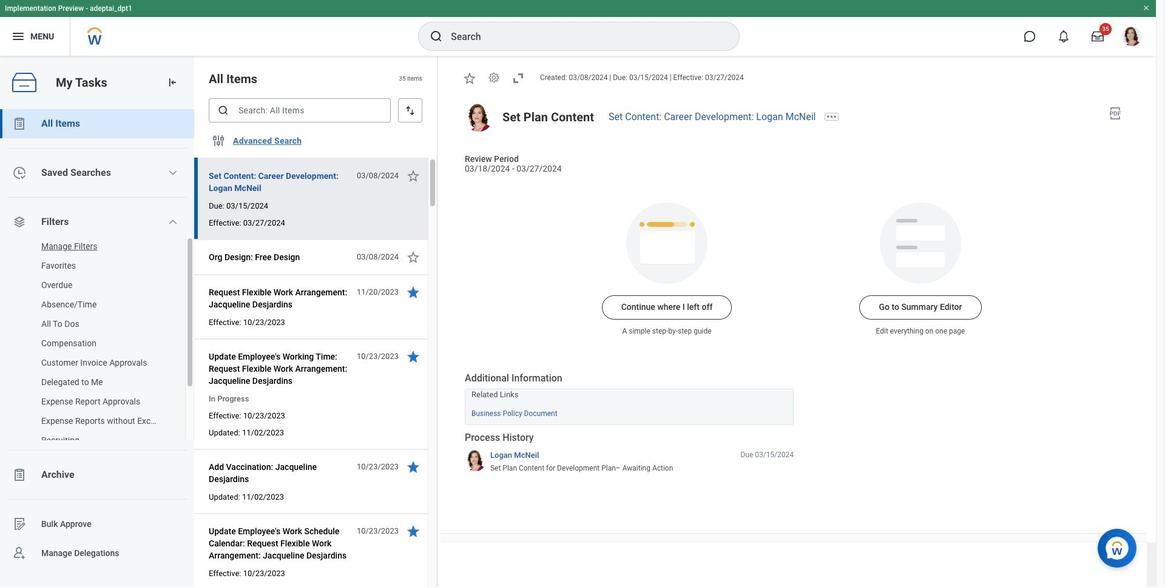 Task type: locate. For each thing, give the bounding box(es) containing it.
user plus image
[[12, 546, 27, 561]]

1 vertical spatial search image
[[217, 104, 229, 117]]

2 list from the top
[[0, 234, 194, 453]]

search image
[[429, 29, 444, 44], [217, 104, 229, 117]]

1 chevron down image from the top
[[168, 168, 178, 178]]

justify image
[[11, 29, 25, 44]]

list
[[0, 109, 194, 568], [0, 234, 194, 453]]

sort image
[[404, 104, 416, 117]]

banner
[[0, 0, 1156, 56]]

transformation import image
[[166, 76, 178, 89]]

2 chevron down image from the top
[[168, 217, 178, 227]]

configure image
[[211, 134, 226, 148]]

chevron down image
[[168, 168, 178, 178], [168, 217, 178, 227]]

0 vertical spatial chevron down image
[[168, 168, 178, 178]]

0 horizontal spatial search image
[[217, 104, 229, 117]]

0 vertical spatial search image
[[429, 29, 444, 44]]

star image
[[462, 71, 477, 85], [406, 285, 421, 300], [406, 460, 421, 475], [406, 524, 421, 539]]

3 star image from the top
[[406, 350, 421, 364]]

perspective image
[[12, 215, 27, 229]]

star image
[[406, 169, 421, 183], [406, 250, 421, 265], [406, 350, 421, 364]]

fullscreen image
[[511, 71, 526, 85]]

0 vertical spatial star image
[[406, 169, 421, 183]]

Search: All Items text field
[[209, 98, 391, 123]]

chevron down image for the perspective icon
[[168, 217, 178, 227]]

1 horizontal spatial search image
[[429, 29, 444, 44]]

rename image
[[12, 517, 27, 532]]

2 vertical spatial star image
[[406, 350, 421, 364]]

item list element
[[194, 56, 438, 587]]

1 vertical spatial chevron down image
[[168, 217, 178, 227]]

clock check image
[[12, 166, 27, 180]]

inbox large image
[[1092, 30, 1104, 42]]

1 star image from the top
[[406, 169, 421, 183]]

1 list from the top
[[0, 109, 194, 568]]

1 vertical spatial star image
[[406, 250, 421, 265]]

2 star image from the top
[[406, 250, 421, 265]]



Task type: vqa. For each thing, say whether or not it's contained in the screenshot.
The Exceptions
no



Task type: describe. For each thing, give the bounding box(es) containing it.
gear image
[[488, 72, 500, 84]]

additional information region
[[465, 372, 794, 425]]

close environment banner image
[[1143, 4, 1150, 12]]

Search Workday  search field
[[451, 23, 714, 50]]

profile logan mcneil image
[[1122, 27, 1141, 49]]

clipboard image
[[12, 468, 27, 482]]

view printable version (pdf) image
[[1108, 106, 1123, 121]]

clipboard image
[[12, 117, 27, 131]]

notifications large image
[[1058, 30, 1070, 42]]

employee's photo (logan mcneil) image
[[465, 104, 493, 132]]

chevron down image for clock check icon
[[168, 168, 178, 178]]

process history region
[[465, 431, 794, 477]]



